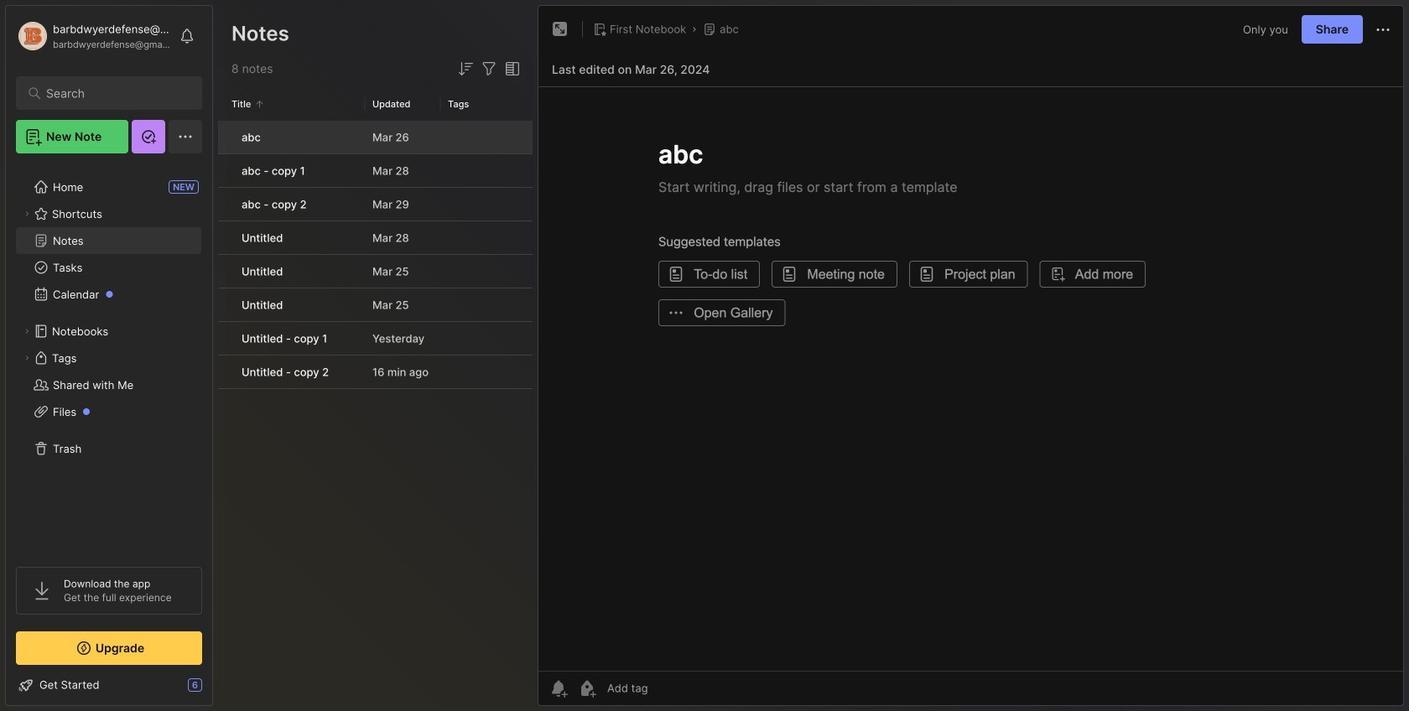 Task type: vqa. For each thing, say whether or not it's contained in the screenshot.
Edit reminder field
no



Task type: locate. For each thing, give the bounding box(es) containing it.
row group
[[218, 121, 533, 390]]

expand notebooks image
[[22, 326, 32, 336]]

2 cell from the top
[[218, 154, 231, 187]]

tree
[[6, 164, 212, 552]]

expand tags image
[[22, 353, 32, 363]]

6 cell from the top
[[218, 289, 231, 321]]

8 cell from the top
[[218, 356, 231, 388]]

Sort options field
[[455, 59, 476, 79]]

None search field
[[46, 83, 180, 103]]

1 cell from the top
[[218, 121, 231, 153]]

7 cell from the top
[[218, 322, 231, 355]]

expand note image
[[550, 19, 570, 39]]

Help and Learning task checklist field
[[6, 672, 212, 699]]

cell
[[218, 121, 231, 153], [218, 154, 231, 187], [218, 188, 231, 221], [218, 221, 231, 254], [218, 255, 231, 288], [218, 289, 231, 321], [218, 322, 231, 355], [218, 356, 231, 388]]

Account field
[[16, 19, 171, 53]]

more actions image
[[1373, 20, 1393, 40]]

Note Editor text field
[[538, 86, 1403, 671]]



Task type: describe. For each thing, give the bounding box(es) containing it.
none search field inside main "element"
[[46, 83, 180, 103]]

Add filters field
[[479, 59, 499, 79]]

tree inside main "element"
[[6, 164, 212, 552]]

Search text field
[[46, 86, 180, 101]]

4 cell from the top
[[218, 221, 231, 254]]

add tag image
[[577, 679, 597, 699]]

note window element
[[538, 5, 1404, 710]]

Add tag field
[[606, 681, 731, 696]]

5 cell from the top
[[218, 255, 231, 288]]

add a reminder image
[[549, 679, 569, 699]]

add filters image
[[479, 59, 499, 79]]

3 cell from the top
[[218, 188, 231, 221]]

click to collapse image
[[212, 680, 224, 700]]

More actions field
[[1373, 19, 1393, 40]]

View options field
[[499, 59, 523, 79]]

main element
[[0, 0, 218, 711]]



